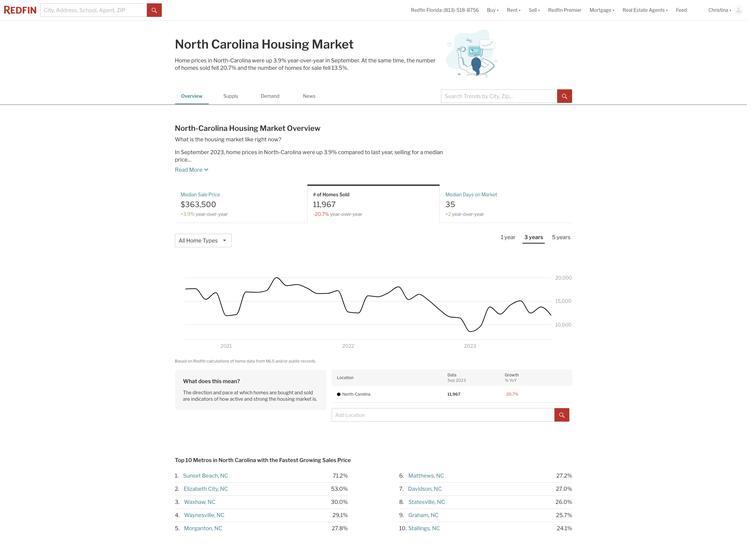 Task type: vqa. For each thing, say whether or not it's contained in the screenshot.
25.7%
yes



Task type: describe. For each thing, give the bounding box(es) containing it.
nc right city, at the bottom of page
[[220, 486, 228, 493]]

2023,
[[210, 149, 225, 156]]

year,
[[382, 149, 393, 156]]

morganton, nc
[[184, 526, 222, 532]]

▾ inside real estate agents ▾ link
[[666, 7, 668, 13]]

mortgage ▾ button
[[586, 0, 619, 20]]

▾ for buy ▾
[[497, 7, 499, 13]]

agents
[[649, 7, 665, 13]]

0 horizontal spatial number
[[258, 65, 277, 71]]

0 horizontal spatial overview
[[181, 93, 202, 99]]

davidson,
[[408, 486, 433, 493]]

september.
[[331, 57, 360, 64]]

feed button
[[672, 0, 705, 20]]

3 years
[[524, 234, 543, 241]]

time,
[[393, 57, 405, 64]]

growth % yoy
[[505, 373, 519, 383]]

feed
[[676, 7, 687, 13]]

year- inside median days on market 35 +2 year-over-year
[[452, 211, 463, 217]]

1 horizontal spatial submit search image
[[562, 94, 568, 99]]

median
[[424, 149, 443, 156]]

statesville, nc link
[[405, 500, 445, 506]]

redfin for redfin premier
[[548, 7, 563, 13]]

518-
[[457, 7, 467, 13]]

#
[[313, 192, 316, 198]]

nc for matthews, nc
[[436, 473, 444, 480]]

statesville,
[[409, 500, 436, 506]]

53.0%
[[331, 486, 348, 493]]

days
[[463, 192, 474, 198]]

2 fell from the left
[[323, 65, 331, 71]]

home prices in north-carolina were up 3.9% year-over-year in september. at the same time, the number of homes sold fell 20.7% and the number of homes for sale fell 13.5%.
[[175, 57, 436, 71]]

+2
[[446, 211, 451, 217]]

buy ▾ button
[[487, 0, 499, 20]]

0 horizontal spatial redfin
[[193, 359, 206, 364]]

elizabeth city, nc link
[[180, 486, 228, 493]]

▾ for rent ▾
[[519, 7, 521, 13]]

north- inside in september 2023, home prices in north-carolina were up 3.9% compared to last year, selling for a median price
[[264, 149, 281, 156]]

data
[[448, 373, 456, 378]]

over- inside median sale price $363,500 +3.9% year-over-year
[[207, 211, 218, 217]]

in inside in september 2023, home prices in north-carolina were up 3.9% compared to last year, selling for a median price
[[258, 149, 263, 156]]

1 horizontal spatial number
[[416, 57, 436, 64]]

redfin premier
[[548, 7, 582, 13]]

of down north carolina housing market
[[278, 65, 284, 71]]

is
[[190, 137, 194, 143]]

the
[[183, 390, 192, 396]]

3.9% inside in september 2023, home prices in north-carolina were up 3.9% compared to last year, selling for a median price
[[324, 149, 337, 156]]

0 horizontal spatial homes
[[181, 65, 198, 71]]

nc right beach,
[[220, 473, 228, 480]]

1 vertical spatial north
[[219, 458, 234, 464]]

christina ▾
[[709, 7, 732, 13]]

florida:
[[427, 7, 443, 13]]

housing for north
[[262, 37, 309, 52]]

from
[[256, 359, 265, 364]]

1 year button
[[499, 234, 517, 243]]

mortgage ▾ button
[[590, 0, 615, 20]]

- inside # of homes sold 11,967 -20.7% year-over-year
[[313, 211, 315, 217]]

and up how
[[213, 390, 221, 396]]

20.7% inside # of homes sold 11,967 -20.7% year-over-year
[[315, 211, 329, 217]]

+3.9%
[[181, 211, 195, 217]]

over- inside # of homes sold 11,967 -20.7% year-over-year
[[341, 211, 353, 217]]

year- inside # of homes sold 11,967 -20.7% year-over-year
[[330, 211, 341, 217]]

1 vertical spatial on
[[188, 359, 192, 364]]

all home types
[[179, 238, 218, 244]]

1 horizontal spatial -
[[505, 392, 506, 397]]

City, Address, School, Agent, ZIP search field
[[40, 3, 147, 17]]

0 horizontal spatial are
[[183, 396, 190, 402]]

year inside button
[[505, 234, 516, 241]]

indicators
[[191, 396, 213, 402]]

what for what does this mean?
[[183, 378, 197, 385]]

stallings, nc link
[[408, 526, 440, 532]]

prices inside in september 2023, home prices in north-carolina were up 3.9% compared to last year, selling for a median price
[[242, 149, 257, 156]]

records.
[[301, 359, 316, 364]]

elizabeth city, nc
[[184, 486, 228, 493]]

rent ▾
[[507, 7, 521, 13]]

26.0%
[[556, 500, 572, 506]]

over- inside median days on market 35 +2 year-over-year
[[463, 211, 475, 217]]

▾ for sell ▾
[[538, 7, 540, 13]]

read more
[[175, 167, 202, 173]]

davidson, nc link
[[405, 486, 442, 493]]

strong
[[253, 396, 268, 402]]

10
[[186, 458, 192, 464]]

carolina inside in september 2023, home prices in north-carolina were up 3.9% compared to last year, selling for a median price
[[281, 149, 301, 156]]

does
[[198, 378, 211, 385]]

1 vertical spatial home
[[186, 238, 202, 244]]

up inside in september 2023, home prices in north-carolina were up 3.9% compared to last year, selling for a median price
[[316, 149, 323, 156]]

median for 35
[[446, 192, 462, 198]]

yoy
[[509, 378, 517, 383]]

morganton,
[[184, 526, 213, 532]]

sunset beach, nc
[[183, 473, 228, 480]]

rent
[[507, 7, 518, 13]]

25.7%
[[556, 513, 572, 519]]

price inside median sale price $363,500 +3.9% year-over-year
[[209, 192, 220, 198]]

buy ▾ button
[[483, 0, 503, 20]]

carolina inside home prices in north-carolina were up 3.9% year-over-year in september. at the same time, the number of homes sold fell 20.7% and the number of homes for sale fell 13.5%.
[[230, 57, 251, 64]]

what is the housing market like right now?
[[175, 137, 281, 143]]

homes
[[323, 192, 338, 198]]

housing for north-
[[229, 124, 258, 133]]

selling
[[394, 149, 411, 156]]

sell
[[529, 7, 537, 13]]

median for $363,500
[[181, 192, 197, 198]]

nc for stallings, nc
[[432, 526, 440, 532]]

rent ▾ button
[[507, 0, 521, 20]]

for inside home prices in north-carolina were up 3.9% year-over-year in september. at the same time, the number of homes sold fell 20.7% and the number of homes for sale fell 13.5%.
[[303, 65, 310, 71]]

year inside median sale price $363,500 +3.9% year-over-year
[[218, 211, 228, 217]]

september
[[181, 149, 209, 156]]

of inside # of homes sold 11,967 -20.7% year-over-year
[[317, 192, 322, 198]]

1 vertical spatial 11,967
[[448, 392, 460, 397]]

over- inside home prices in north-carolina were up 3.9% year-over-year in september. at the same time, the number of homes sold fell 20.7% and the number of homes for sale fell 13.5%.
[[300, 57, 313, 64]]

matthews, nc link
[[405, 473, 444, 480]]

waynesville, nc link
[[181, 513, 225, 519]]

up inside home prices in north-carolina were up 3.9% year-over-year in september. at the same time, the number of homes sold fell 20.7% and the number of homes for sale fell 13.5%.
[[266, 57, 272, 64]]

is.
[[313, 396, 317, 402]]

3.9% inside home prices in north-carolina were up 3.9% year-over-year in september. at the same time, the number of homes sold fell 20.7% and the number of homes for sale fell 13.5%.
[[273, 57, 286, 64]]

nc for waxhaw, nc
[[208, 500, 216, 506]]

of inside the direction and pace at which homes are bought and sold are indicators of how active and strong the housing market is.
[[214, 396, 219, 402]]

year- inside median sale price $363,500 +3.9% year-over-year
[[196, 211, 207, 217]]

71.2%
[[333, 473, 348, 480]]

sale
[[198, 192, 207, 198]]

real
[[623, 7, 633, 13]]

growth
[[505, 373, 519, 378]]

were inside in september 2023, home prices in north-carolina were up 3.9% compared to last year, selling for a median price
[[303, 149, 315, 156]]

north-carolina housing market overview
[[175, 124, 321, 133]]

(813)-
[[444, 7, 457, 13]]

…
[[188, 157, 192, 163]]

20.7% inside home prices in north-carolina were up 3.9% year-over-year in september. at the same time, the number of homes sold fell 20.7% and the number of homes for sale fell 13.5%.
[[220, 65, 236, 71]]

5 years button
[[550, 234, 572, 243]]

supply link
[[214, 88, 248, 104]]

year- inside home prices in north-carolina were up 3.9% year-over-year in september. at the same time, the number of homes sold fell 20.7% and the number of homes for sale fell 13.5%.
[[288, 57, 300, 64]]

the right with
[[269, 458, 278, 464]]

active
[[230, 396, 243, 402]]

median sale price $363,500 +3.9% year-over-year
[[181, 192, 228, 217]]

the down north carolina housing market
[[248, 65, 256, 71]]

metros
[[193, 458, 212, 464]]

elizabeth
[[184, 486, 207, 493]]



Task type: locate. For each thing, give the bounding box(es) containing it.
and down which
[[244, 396, 252, 402]]

up up read more link
[[316, 149, 323, 156]]

data
[[247, 359, 255, 364]]

redfin left premier
[[548, 7, 563, 13]]

north- inside home prices in north-carolina were up 3.9% year-over-year in september. at the same time, the number of homes sold fell 20.7% and the number of homes for sale fell 13.5%.
[[213, 57, 230, 64]]

0 vertical spatial on
[[475, 192, 480, 198]]

sell ▾ button
[[529, 0, 540, 20]]

are
[[270, 390, 277, 396], [183, 396, 190, 402]]

2 horizontal spatial homes
[[285, 65, 302, 71]]

redfin left calculations
[[193, 359, 206, 364]]

0 horizontal spatial years
[[529, 234, 543, 241]]

nc for statesville, nc
[[437, 500, 445, 506]]

0 horizontal spatial 3.9%
[[273, 57, 286, 64]]

price right sales
[[337, 458, 351, 464]]

housing inside the direction and pace at which homes are bought and sold are indicators of how active and strong the housing market is.
[[277, 396, 295, 402]]

market inside the direction and pace at which homes are bought and sold are indicators of how active and strong the housing market is.
[[296, 396, 312, 402]]

2 ▾ from the left
[[519, 7, 521, 13]]

▾ right rent
[[519, 7, 521, 13]]

2 vertical spatial market
[[481, 192, 497, 198]]

market inside median days on market 35 +2 year-over-year
[[481, 192, 497, 198]]

1 horizontal spatial housing
[[277, 396, 295, 402]]

0 horizontal spatial fell
[[211, 65, 219, 71]]

1 horizontal spatial market
[[312, 37, 354, 52]]

matthews,
[[408, 473, 435, 480]]

at
[[234, 390, 239, 396]]

1 fell from the left
[[211, 65, 219, 71]]

Search Trends by City, Zip... search field
[[441, 90, 557, 103]]

0 vertical spatial 11,967
[[313, 200, 336, 209]]

1 vertical spatial overview
[[287, 124, 321, 133]]

the direction and pace at which homes are bought and sold are indicators of how active and strong the housing market is.
[[183, 390, 317, 402]]

1 years from the left
[[529, 234, 543, 241]]

1 horizontal spatial redfin
[[411, 7, 426, 13]]

graham, nc link
[[405, 513, 439, 519]]

1 horizontal spatial on
[[475, 192, 480, 198]]

0 vertical spatial home
[[226, 149, 241, 156]]

market up september.
[[312, 37, 354, 52]]

home
[[175, 57, 190, 64], [186, 238, 202, 244]]

what up the
[[183, 378, 197, 385]]

the right strong
[[269, 396, 276, 402]]

median up $363,500 at left
[[181, 192, 197, 198]]

housing up the 2023,
[[205, 137, 225, 143]]

what left 'is'
[[175, 137, 189, 143]]

median inside median sale price $363,500 +3.9% year-over-year
[[181, 192, 197, 198]]

submit search image
[[559, 413, 565, 418]]

premier
[[564, 7, 582, 13]]

1 vertical spatial -
[[505, 392, 506, 397]]

3.9%
[[273, 57, 286, 64], [324, 149, 337, 156]]

nc right matthews,
[[436, 473, 444, 480]]

2 horizontal spatial redfin
[[548, 7, 563, 13]]

sale
[[312, 65, 322, 71]]

over- up the sale
[[300, 57, 313, 64]]

0 horizontal spatial market
[[226, 137, 244, 143]]

nc right stallings,
[[432, 526, 440, 532]]

3 ▾ from the left
[[538, 7, 540, 13]]

sep
[[448, 378, 455, 383]]

years for 3 years
[[529, 234, 543, 241]]

number
[[416, 57, 436, 64], [258, 65, 277, 71]]

at
[[361, 57, 367, 64]]

and right bought
[[295, 390, 303, 396]]

2 years from the left
[[557, 234, 571, 241]]

what for what is the housing market like right now?
[[175, 137, 189, 143]]

4 ▾ from the left
[[612, 7, 615, 13]]

▾ inside buy ▾ dropdown button
[[497, 7, 499, 13]]

in
[[175, 149, 180, 156]]

the right at
[[368, 57, 377, 64]]

0 horizontal spatial north
[[175, 37, 209, 52]]

1 vertical spatial were
[[303, 149, 315, 156]]

0 horizontal spatial submit search image
[[152, 8, 157, 13]]

27.0%
[[556, 486, 572, 493]]

20.7% down #
[[315, 211, 329, 217]]

- down %
[[505, 392, 506, 397]]

1 horizontal spatial housing
[[262, 37, 309, 52]]

types
[[203, 238, 218, 244]]

buy ▾
[[487, 7, 499, 13]]

years
[[529, 234, 543, 241], [557, 234, 571, 241]]

6 ▾ from the left
[[729, 7, 732, 13]]

like
[[245, 137, 254, 143]]

▾ for mortgage ▾
[[612, 7, 615, 13]]

1 horizontal spatial are
[[270, 390, 277, 396]]

2 horizontal spatial 20.7%
[[506, 392, 519, 397]]

of right #
[[317, 192, 322, 198]]

1 vertical spatial sold
[[304, 390, 313, 396]]

0 vertical spatial price
[[209, 192, 220, 198]]

years right 5
[[557, 234, 571, 241]]

home
[[226, 149, 241, 156], [235, 359, 246, 364]]

of left how
[[214, 396, 219, 402]]

0 vertical spatial housing
[[205, 137, 225, 143]]

0 horizontal spatial for
[[303, 65, 310, 71]]

1 vertical spatial for
[[412, 149, 419, 156]]

1 vertical spatial price
[[337, 458, 351, 464]]

redfin left florida:
[[411, 7, 426, 13]]

of right calculations
[[230, 359, 234, 364]]

▾ right buy
[[497, 7, 499, 13]]

over- down days
[[463, 211, 475, 217]]

30.0%
[[331, 500, 348, 506]]

for left the sale
[[303, 65, 310, 71]]

0 vertical spatial north
[[175, 37, 209, 52]]

1 horizontal spatial homes
[[254, 390, 269, 396]]

home left the 'data'
[[235, 359, 246, 364]]

read
[[175, 167, 188, 173]]

home inside in september 2023, home prices in north-carolina were up 3.9% compared to last year, selling for a median price
[[226, 149, 241, 156]]

▾ right mortgage
[[612, 7, 615, 13]]

and/or
[[275, 359, 288, 364]]

1 horizontal spatial median
[[446, 192, 462, 198]]

0 vertical spatial what
[[175, 137, 189, 143]]

what does this mean?
[[183, 378, 240, 385]]

1 vertical spatial up
[[316, 149, 323, 156]]

0 horizontal spatial 11,967
[[313, 200, 336, 209]]

of
[[175, 65, 180, 71], [278, 65, 284, 71], [317, 192, 322, 198], [230, 359, 234, 364], [214, 396, 219, 402]]

▾ right agents
[[666, 7, 668, 13]]

buy
[[487, 7, 496, 13]]

market left like
[[226, 137, 244, 143]]

0 horizontal spatial on
[[188, 359, 192, 364]]

1 vertical spatial 3.9%
[[324, 149, 337, 156]]

fell right the sale
[[323, 65, 331, 71]]

up down north carolina housing market
[[266, 57, 272, 64]]

3 years button
[[523, 234, 545, 244]]

0 vertical spatial housing
[[262, 37, 309, 52]]

right
[[255, 137, 267, 143]]

1 ▾ from the left
[[497, 7, 499, 13]]

11,967
[[313, 200, 336, 209], [448, 392, 460, 397]]

graham,
[[408, 513, 430, 519]]

1 vertical spatial housing
[[229, 124, 258, 133]]

1 vertical spatial market
[[296, 396, 312, 402]]

were inside home prices in north-carolina were up 3.9% year-over-year in september. at the same time, the number of homes sold fell 20.7% and the number of homes for sale fell 13.5%.
[[252, 57, 265, 64]]

0 vertical spatial submit search image
[[152, 8, 157, 13]]

for inside in september 2023, home prices in north-carolina were up 3.9% compared to last year, selling for a median price
[[412, 149, 419, 156]]

3.9% down north carolina housing market
[[273, 57, 286, 64]]

0 vertical spatial -
[[313, 211, 315, 217]]

housing down bought
[[277, 396, 295, 402]]

0 horizontal spatial housing
[[229, 124, 258, 133]]

8756
[[467, 7, 479, 13]]

0 horizontal spatial prices
[[191, 57, 207, 64]]

0 horizontal spatial median
[[181, 192, 197, 198]]

top
[[175, 458, 184, 464]]

waxhaw,
[[184, 500, 206, 506]]

▾ inside sell ▾ dropdown button
[[538, 7, 540, 13]]

calculations
[[207, 359, 229, 364]]

0 horizontal spatial 20.7%
[[220, 65, 236, 71]]

housing up home prices in north-carolina were up 3.9% year-over-year in september. at the same time, the number of homes sold fell 20.7% and the number of homes for sale fell 13.5%.
[[262, 37, 309, 52]]

0 horizontal spatial -
[[313, 211, 315, 217]]

which
[[240, 390, 253, 396]]

were up read more link
[[303, 149, 315, 156]]

nc for davidson, nc
[[434, 486, 442, 493]]

1 horizontal spatial for
[[412, 149, 419, 156]]

prices inside home prices in north-carolina were up 3.9% year-over-year in september. at the same time, the number of homes sold fell 20.7% and the number of homes for sale fell 13.5%.
[[191, 57, 207, 64]]

year inside median days on market 35 +2 year-over-year
[[474, 211, 484, 217]]

rent ▾ button
[[503, 0, 525, 20]]

on right based
[[188, 359, 192, 364]]

market for north carolina housing market
[[312, 37, 354, 52]]

fastest
[[279, 458, 298, 464]]

0 vertical spatial market
[[312, 37, 354, 52]]

fell
[[211, 65, 219, 71], [323, 65, 331, 71]]

sold up overview link
[[200, 65, 210, 71]]

0 horizontal spatial housing
[[205, 137, 225, 143]]

of up overview link
[[175, 65, 180, 71]]

are down the
[[183, 396, 190, 402]]

the right time,
[[407, 57, 415, 64]]

year inside home prices in north-carolina were up 3.9% year-over-year in september. at the same time, the number of homes sold fell 20.7% and the number of homes for sale fell 13.5%.
[[313, 57, 324, 64]]

growing
[[299, 458, 321, 464]]

sold inside home prices in north-carolina were up 3.9% year-over-year in september. at the same time, the number of homes sold fell 20.7% and the number of homes for sale fell 13.5%.
[[200, 65, 210, 71]]

1 horizontal spatial 11,967
[[448, 392, 460, 397]]

1 horizontal spatial north
[[219, 458, 234, 464]]

1 horizontal spatial price
[[337, 458, 351, 464]]

waxhaw, nc
[[184, 500, 216, 506]]

years right "3"
[[529, 234, 543, 241]]

1
[[501, 234, 503, 241]]

median up 35
[[446, 192, 462, 198]]

▾ for christina ▾
[[729, 7, 732, 13]]

0 vertical spatial prices
[[191, 57, 207, 64]]

0 vertical spatial overview
[[181, 93, 202, 99]]

market up now?
[[260, 124, 285, 133]]

davidson, nc
[[408, 486, 442, 493]]

1 horizontal spatial prices
[[242, 149, 257, 156]]

1 horizontal spatial 3.9%
[[324, 149, 337, 156]]

homes inside the direction and pace at which homes are bought and sold are indicators of how active and strong the housing market is.
[[254, 390, 269, 396]]

▾ inside mortgage ▾ dropdown button
[[612, 7, 615, 13]]

the inside the direction and pace at which homes are bought and sold are indicators of how active and strong the housing market is.
[[269, 396, 276, 402]]

0 vertical spatial home
[[175, 57, 190, 64]]

20.7% down the yoy
[[506, 392, 519, 397]]

north-carolina
[[342, 392, 370, 397]]

estate
[[634, 7, 648, 13]]

market left is.
[[296, 396, 312, 402]]

all
[[179, 238, 185, 244]]

29.1%
[[333, 513, 348, 519]]

submit search image
[[152, 8, 157, 13], [562, 94, 568, 99]]

1 horizontal spatial sold
[[304, 390, 313, 396]]

20.7% up supply "link"
[[220, 65, 236, 71]]

year inside # of homes sold 11,967 -20.7% year-over-year
[[353, 211, 362, 217]]

35
[[446, 200, 455, 209]]

years for 5 years
[[557, 234, 571, 241]]

redfin florida: (813)-518-8756
[[411, 7, 479, 13]]

0 vertical spatial number
[[416, 57, 436, 64]]

1 horizontal spatial fell
[[323, 65, 331, 71]]

1 vertical spatial submit search image
[[562, 94, 568, 99]]

to
[[365, 149, 370, 156]]

0 vertical spatial market
[[226, 137, 244, 143]]

nc for morganton, nc
[[214, 526, 222, 532]]

11,967 inside # of homes sold 11,967 -20.7% year-over-year
[[313, 200, 336, 209]]

nc down waynesville, nc
[[214, 526, 222, 532]]

-
[[313, 211, 315, 217], [505, 392, 506, 397]]

waxhaw, nc link
[[181, 500, 216, 506]]

fell up supply "link"
[[211, 65, 219, 71]]

market
[[312, 37, 354, 52], [260, 124, 285, 133], [481, 192, 497, 198]]

1 horizontal spatial years
[[557, 234, 571, 241]]

housing
[[262, 37, 309, 52], [229, 124, 258, 133]]

sold inside the direction and pace at which homes are bought and sold are indicators of how active and strong the housing market is.
[[304, 390, 313, 396]]

0 vertical spatial 20.7%
[[220, 65, 236, 71]]

- down #
[[313, 211, 315, 217]]

on right days
[[475, 192, 480, 198]]

homes left the sale
[[285, 65, 302, 71]]

sold
[[200, 65, 210, 71], [304, 390, 313, 396]]

1 horizontal spatial 20.7%
[[315, 211, 329, 217]]

▾ inside rent ▾ dropdown button
[[519, 7, 521, 13]]

housing up like
[[229, 124, 258, 133]]

on inside median days on market 35 +2 year-over-year
[[475, 192, 480, 198]]

0 vertical spatial up
[[266, 57, 272, 64]]

1 horizontal spatial were
[[303, 149, 315, 156]]

redfin for redfin florida: (813)-518-8756
[[411, 7, 426, 13]]

the right 'is'
[[195, 137, 204, 143]]

0 vertical spatial 3.9%
[[273, 57, 286, 64]]

sold up is.
[[304, 390, 313, 396]]

news
[[303, 93, 316, 99]]

Add Location search field
[[332, 409, 555, 422]]

were down north carolina housing market
[[252, 57, 265, 64]]

11,967 down homes
[[313, 200, 336, 209]]

this
[[212, 378, 222, 385]]

north carolina housing market
[[175, 37, 354, 52]]

0 vertical spatial for
[[303, 65, 310, 71]]

nc right statesville,
[[437, 500, 445, 506]]

nc up statesville, nc
[[434, 486, 442, 493]]

1 vertical spatial home
[[235, 359, 246, 364]]

nc for graham, nc
[[431, 513, 439, 519]]

and up supply "link"
[[238, 65, 247, 71]]

0 horizontal spatial price
[[209, 192, 220, 198]]

home inside home prices in north-carolina were up 3.9% year-over-year in september. at the same time, the number of homes sold fell 20.7% and the number of homes for sale fell 13.5%.
[[175, 57, 190, 64]]

homes up overview link
[[181, 65, 198, 71]]

market right days
[[481, 192, 497, 198]]

nc down statesville, nc
[[431, 513, 439, 519]]

1 vertical spatial prices
[[242, 149, 257, 156]]

year-
[[288, 57, 300, 64], [196, 211, 207, 217], [330, 211, 341, 217], [452, 211, 463, 217]]

homes up strong
[[254, 390, 269, 396]]

bought
[[278, 390, 294, 396]]

13.5%.
[[332, 65, 348, 71]]

1 vertical spatial market
[[260, 124, 285, 133]]

redfin inside button
[[548, 7, 563, 13]]

median inside median days on market 35 +2 year-over-year
[[446, 192, 462, 198]]

1 median from the left
[[181, 192, 197, 198]]

2 median from the left
[[446, 192, 462, 198]]

24.1%
[[557, 526, 572, 532]]

1 vertical spatial 20.7%
[[315, 211, 329, 217]]

north-
[[213, 57, 230, 64], [175, 124, 198, 133], [264, 149, 281, 156], [342, 392, 355, 397]]

market for north-carolina housing market overview
[[260, 124, 285, 133]]

11,967 down sep
[[448, 392, 460, 397]]

number down north carolina housing market
[[258, 65, 277, 71]]

0 horizontal spatial up
[[266, 57, 272, 64]]

0 vertical spatial were
[[252, 57, 265, 64]]

were
[[252, 57, 265, 64], [303, 149, 315, 156]]

nc for waynesville, nc
[[217, 513, 225, 519]]

5 ▾ from the left
[[666, 7, 668, 13]]

-20.7%
[[505, 392, 519, 397]]

more
[[189, 167, 202, 173]]

for left a on the right top of the page
[[412, 149, 419, 156]]

market
[[226, 137, 244, 143], [296, 396, 312, 402]]

0 horizontal spatial market
[[260, 124, 285, 133]]

3.9% left compared
[[324, 149, 337, 156]]

0 vertical spatial sold
[[200, 65, 210, 71]]

1 vertical spatial housing
[[277, 396, 295, 402]]

1 horizontal spatial market
[[296, 396, 312, 402]]

2 vertical spatial 20.7%
[[506, 392, 519, 397]]

home down "what is the housing market like right now?"
[[226, 149, 241, 156]]

morganton, nc link
[[181, 526, 222, 532]]

redfin premier button
[[544, 0, 586, 20]]

1 vertical spatial number
[[258, 65, 277, 71]]

market for median days on market 35 +2 year-over-year
[[481, 192, 497, 198]]

and inside home prices in north-carolina were up 3.9% year-over-year in september. at the same time, the number of homes sold fell 20.7% and the number of homes for sale fell 13.5%.
[[238, 65, 247, 71]]

sold
[[339, 192, 350, 198]]

0 horizontal spatial sold
[[200, 65, 210, 71]]

1 horizontal spatial overview
[[287, 124, 321, 133]]

nc down city, at the bottom of page
[[208, 500, 216, 506]]

1 horizontal spatial up
[[316, 149, 323, 156]]

▾ right "christina"
[[729, 7, 732, 13]]

carolina
[[211, 37, 259, 52], [230, 57, 251, 64], [198, 124, 228, 133], [281, 149, 301, 156], [355, 392, 370, 397], [235, 458, 256, 464]]

1 vertical spatial what
[[183, 378, 197, 385]]

mls
[[266, 359, 275, 364]]

2 horizontal spatial market
[[481, 192, 497, 198]]

0 horizontal spatial were
[[252, 57, 265, 64]]

are left bought
[[270, 390, 277, 396]]

▾ right sell
[[538, 7, 540, 13]]

number right time,
[[416, 57, 436, 64]]

over- down sold
[[341, 211, 353, 217]]

christina
[[709, 7, 728, 13]]

nc right waynesville,
[[217, 513, 225, 519]]

mortgage ▾
[[590, 7, 615, 13]]

with
[[257, 458, 268, 464]]

0 vertical spatial are
[[270, 390, 277, 396]]

stallings, nc
[[408, 526, 440, 532]]

beach,
[[202, 473, 219, 480]]

over- down $363,500 at left
[[207, 211, 218, 217]]

price right sale
[[209, 192, 220, 198]]



